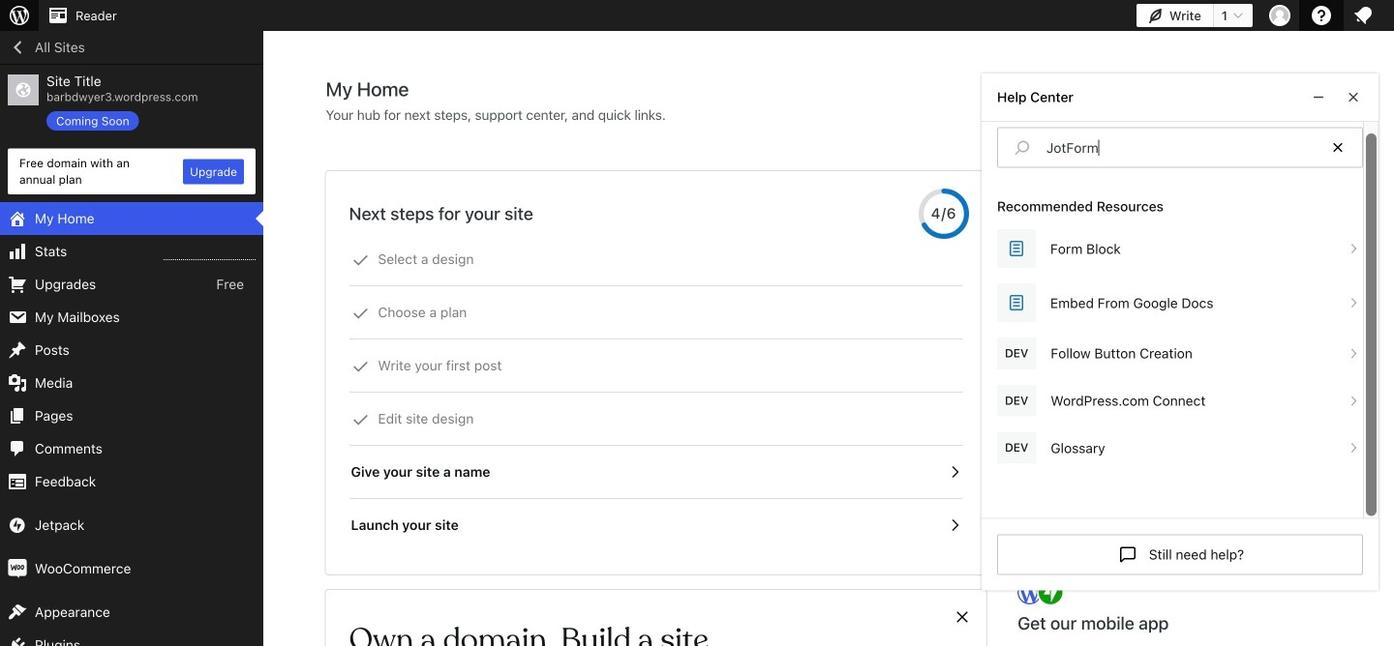 Task type: locate. For each thing, give the bounding box(es) containing it.
dismiss domain name promotion image
[[954, 606, 971, 629]]

search results element
[[997, 197, 1363, 464]]

0 vertical spatial task enabled image
[[946, 464, 964, 481]]

0 vertical spatial img image
[[8, 516, 27, 536]]

wordpress and jetpack app image
[[1018, 579, 1065, 607]]

close help center image
[[1342, 86, 1365, 109]]

2 img image from the top
[[8, 560, 27, 579]]

main content
[[326, 76, 1333, 647]]

1 vertical spatial task enabled image
[[946, 517, 964, 535]]

None search field
[[998, 128, 1362, 167]]

4 task complete image from the top
[[352, 412, 369, 429]]

manage your notifications image
[[1352, 4, 1375, 27]]

1 task enabled image from the top
[[946, 464, 964, 481]]

2 task enabled image from the top
[[946, 517, 964, 535]]

1 vertical spatial img image
[[8, 560, 27, 579]]

img image
[[8, 516, 27, 536], [8, 560, 27, 579]]

task complete image
[[352, 252, 369, 269], [352, 305, 369, 322], [352, 358, 369, 376], [352, 412, 369, 429]]

task enabled image
[[946, 464, 964, 481], [946, 517, 964, 535]]

2 task complete image from the top
[[352, 305, 369, 322]]

1 img image from the top
[[8, 516, 27, 536]]

progress bar
[[919, 189, 969, 239]]



Task type: describe. For each thing, give the bounding box(es) containing it.
3 task complete image from the top
[[352, 358, 369, 376]]

help image
[[1310, 4, 1333, 27]]

1 task complete image from the top
[[352, 252, 369, 269]]

launchpad checklist element
[[349, 233, 964, 552]]

manage your sites image
[[8, 4, 31, 27]]

my profile image
[[1270, 5, 1291, 26]]

highest hourly views 0 image
[[164, 248, 256, 261]]

minimize help center image
[[1311, 86, 1327, 109]]

close search image
[[1314, 136, 1362, 159]]



Task type: vqa. For each thing, say whether or not it's contained in the screenshot.
uncategorized image
no



